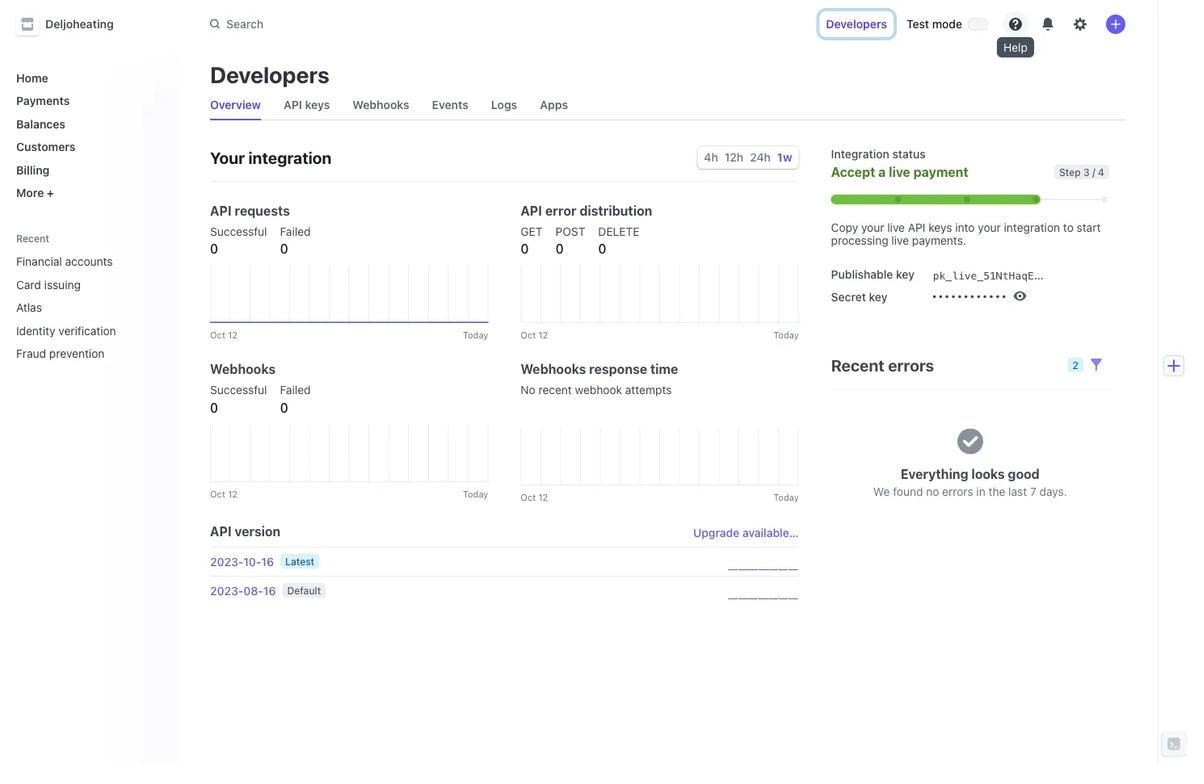 Task type: locate. For each thing, give the bounding box(es) containing it.
attempts
[[625, 383, 672, 397]]

recent for recent
[[16, 233, 49, 244]]

1 2023- from the top
[[210, 555, 243, 569]]

get 0
[[521, 225, 543, 257]]

overview
[[210, 98, 261, 111]]

1 vertical spatial successful 0
[[210, 383, 267, 416]]

integration down api keys link
[[248, 148, 332, 167]]

1 horizontal spatial developers
[[826, 17, 887, 31]]

search
[[226, 17, 263, 30]]

1 failed 0 from the top
[[280, 225, 311, 257]]

0 vertical spatial successful
[[210, 225, 267, 238]]

1 horizontal spatial keys
[[928, 221, 952, 234]]

api requests
[[210, 203, 290, 219]]

1 horizontal spatial integration
[[1004, 221, 1060, 234]]

4h
[[704, 151, 718, 164]]

5 0 button from the left
[[598, 239, 606, 259]]

oct
[[210, 330, 225, 340], [521, 330, 536, 340], [210, 489, 225, 499], [521, 492, 536, 503]]

your
[[861, 221, 884, 234], [978, 221, 1001, 234]]

0 vertical spatial successful 0
[[210, 225, 267, 257]]

api inside tab list
[[284, 98, 302, 111]]

recent errors
[[831, 356, 934, 375]]

api for api keys
[[284, 98, 302, 111]]

developers
[[826, 17, 887, 31], [210, 61, 329, 88]]

recent up financial
[[16, 233, 49, 244]]

0 vertical spatial 16
[[261, 555, 274, 569]]

copy your live api keys into your integration to start processing live payments.
[[831, 221, 1101, 247]]

financial accounts
[[16, 255, 113, 268]]

card issuing
[[16, 278, 81, 291]]

2023-08-16 link
[[210, 583, 276, 599]]

a
[[878, 164, 886, 180]]

your right into
[[978, 221, 1001, 234]]

1 vertical spatial successful
[[210, 383, 267, 397]]

api keys
[[284, 98, 330, 111]]

0 vertical spatial failed 0
[[280, 225, 311, 257]]

1 vertical spatial recent
[[831, 356, 884, 375]]

today for response
[[773, 492, 799, 503]]

atlas link
[[10, 294, 142, 321]]

home link
[[10, 65, 165, 91]]

1 your from the left
[[861, 221, 884, 234]]

2 horizontal spatial webhooks
[[521, 362, 586, 377]]

0 inside delete 0
[[598, 241, 606, 257]]

+
[[47, 186, 54, 200]]

2 2023- from the top
[[210, 585, 243, 598]]

errors inside everything looks good we found no errors in the last 7 days.
[[942, 485, 973, 498]]

found
[[893, 485, 923, 498]]

1 vertical spatial key
[[869, 290, 888, 303]]

4 0 button from the left
[[555, 239, 564, 259]]

0 inside "get 0"
[[521, 241, 529, 257]]

logs link
[[485, 94, 524, 116]]

1 vertical spatial failed
[[280, 383, 311, 397]]

your
[[210, 148, 245, 167]]

12h button
[[725, 151, 743, 164]]

1 horizontal spatial webhooks
[[352, 98, 409, 111]]

0 horizontal spatial keys
[[305, 98, 330, 111]]

key
[[896, 268, 915, 281], [869, 290, 888, 303]]

2023- down 2023-10-16 link
[[210, 585, 243, 598]]

financial
[[16, 255, 62, 268]]

2 successful from the top
[[210, 383, 267, 397]]

oct 12 for webhooks
[[210, 489, 238, 499]]

2 0 button from the left
[[280, 239, 288, 259]]

2023-10-16
[[210, 555, 274, 569]]

0 button down delete
[[598, 239, 606, 259]]

1 failed from the top
[[280, 225, 311, 238]]

1w button
[[777, 151, 792, 164]]

12 for webhooks
[[228, 489, 238, 499]]

0 button down post
[[555, 239, 564, 259]]

0 horizontal spatial your
[[861, 221, 884, 234]]

1 vertical spatial integration
[[1004, 221, 1060, 234]]

1 vertical spatial developers
[[210, 61, 329, 88]]

no recent webhook attempts
[[521, 383, 672, 397]]

tab list
[[204, 90, 1125, 120]]

developers left the test
[[826, 17, 887, 31]]

webhooks inside tab list
[[352, 98, 409, 111]]

key down publishable key
[[869, 290, 888, 303]]

response
[[589, 362, 647, 377]]

recent
[[16, 233, 49, 244], [831, 356, 884, 375]]

1 horizontal spatial errors
[[942, 485, 973, 498]]

0 button down get
[[521, 239, 529, 259]]

0 button down requests
[[280, 239, 288, 259]]

16 for 08-
[[263, 585, 276, 598]]

0 vertical spatial 2023-
[[210, 555, 243, 569]]

0 horizontal spatial developers
[[210, 61, 329, 88]]

1 vertical spatial keys
[[928, 221, 952, 234]]

successful
[[210, 225, 267, 238], [210, 383, 267, 397]]

webhooks for webhooks response time
[[521, 362, 586, 377]]

integration inside "copy your live api keys into your integration to start processing live payments."
[[1004, 221, 1060, 234]]

2 successful 0 from the top
[[210, 383, 267, 416]]

live
[[889, 164, 910, 180], [887, 221, 905, 234], [891, 234, 909, 247]]

payments.
[[912, 234, 966, 247]]

keys left into
[[928, 221, 952, 234]]

financial accounts link
[[10, 248, 142, 275]]

1 0 button from the left
[[210, 239, 218, 259]]

key right publishable
[[896, 268, 915, 281]]

1 horizontal spatial recent
[[831, 356, 884, 375]]

figure
[[210, 265, 488, 323], [210, 265, 488, 323]]

key for secret key
[[869, 290, 888, 303]]

recent down secret key
[[831, 356, 884, 375]]

today
[[463, 330, 488, 340], [773, 330, 799, 340], [463, 489, 488, 499], [773, 492, 799, 503]]

we
[[873, 485, 890, 498]]

16 left default
[[263, 585, 276, 598]]

0 vertical spatial recent
[[16, 233, 49, 244]]

2023-
[[210, 555, 243, 569], [210, 585, 243, 598]]

help image
[[1009, 18, 1022, 31]]

4
[[1098, 166, 1104, 178]]

0 vertical spatial keys
[[305, 98, 330, 111]]

1 successful 0 from the top
[[210, 225, 267, 257]]

2023- up 2023-08-16 on the left bottom of page
[[210, 555, 243, 569]]

last
[[1008, 485, 1027, 498]]

accept a live payment
[[831, 164, 968, 180]]

successful 0
[[210, 225, 267, 257], [210, 383, 267, 416]]

balances
[[16, 117, 65, 130]]

0 vertical spatial key
[[896, 268, 915, 281]]

step
[[1059, 166, 1081, 178]]

distribution
[[580, 203, 652, 219]]

fraud prevention
[[16, 347, 105, 360]]

api up get
[[521, 203, 542, 219]]

settings image
[[1074, 18, 1087, 31]]

looks
[[971, 466, 1005, 482]]

2 your from the left
[[978, 221, 1001, 234]]

12 for api error distribution
[[538, 330, 548, 340]]

1 vertical spatial failed 0
[[280, 383, 311, 416]]

oct for api requests
[[210, 330, 225, 340]]

0 button for get 0
[[521, 239, 529, 259]]

2023-10-16 link
[[210, 554, 274, 570]]

your right copy
[[861, 221, 884, 234]]

0 horizontal spatial integration
[[248, 148, 332, 167]]

0 button down api requests on the left of the page
[[210, 239, 218, 259]]

api left into
[[908, 221, 925, 234]]

0 horizontal spatial key
[[869, 290, 888, 303]]

apps link
[[533, 94, 574, 116]]

the
[[989, 485, 1005, 498]]

accounts
[[65, 255, 113, 268]]

16 down "version"
[[261, 555, 274, 569]]

api up your integration
[[284, 98, 302, 111]]

fraud
[[16, 347, 46, 360]]

balances link
[[10, 111, 165, 137]]

oct for webhooks response time
[[521, 492, 536, 503]]

card
[[16, 278, 41, 291]]

10-
[[243, 555, 261, 569]]

webhooks
[[352, 98, 409, 111], [210, 362, 276, 377], [521, 362, 586, 377]]

1 vertical spatial 16
[[263, 585, 276, 598]]

recent inside recent navigation links element
[[16, 233, 49, 244]]

webhooks for webhooks link on the top left of the page
[[352, 98, 409, 111]]

notifications image
[[1041, 18, 1054, 31]]

atlas
[[16, 301, 42, 314]]

1 horizontal spatial your
[[978, 221, 1001, 234]]

keys
[[305, 98, 330, 111], [928, 221, 952, 234]]

0 vertical spatial failed
[[280, 225, 311, 238]]

0 horizontal spatial recent
[[16, 233, 49, 244]]

12
[[228, 330, 238, 340], [538, 330, 548, 340], [228, 489, 238, 499], [538, 492, 548, 503]]

integration
[[248, 148, 332, 167], [1004, 221, 1060, 234]]

1 horizontal spatial key
[[896, 268, 915, 281]]

api left "version"
[[210, 524, 232, 539]]

identity verification
[[16, 324, 116, 337]]

developers up the overview
[[210, 61, 329, 88]]

Search search field
[[200, 9, 656, 39]]

identity
[[16, 324, 55, 337]]

time
[[650, 362, 678, 377]]

3 0 button from the left
[[521, 239, 529, 259]]

integration left to
[[1004, 221, 1060, 234]]

1 vertical spatial 2023-
[[210, 585, 243, 598]]

2023- for 10-
[[210, 555, 243, 569]]

core navigation links element
[[10, 65, 165, 206]]

delete
[[598, 225, 640, 238]]

0 vertical spatial integration
[[248, 148, 332, 167]]

keys inside "copy your live api keys into your integration to start processing live payments."
[[928, 221, 952, 234]]

0 vertical spatial errors
[[888, 356, 934, 375]]

1 vertical spatial errors
[[942, 485, 973, 498]]

keys left webhooks link on the top left of the page
[[305, 98, 330, 111]]

everything
[[901, 466, 968, 482]]

api left requests
[[210, 203, 232, 219]]



Task type: vqa. For each thing, say whether or not it's contained in the screenshot.
the middle "in"
no



Task type: describe. For each thing, give the bounding box(es) containing it.
recent
[[538, 383, 572, 397]]

mode
[[932, 17, 962, 31]]

today for requests
[[463, 330, 488, 340]]

recent navigation links element
[[0, 232, 178, 367]]

oct for api error distribution
[[521, 330, 536, 340]]

4h button
[[704, 151, 718, 164]]

•••••••••••• button
[[925, 282, 1027, 305]]

0 horizontal spatial errors
[[888, 356, 934, 375]]

16 for 10-
[[261, 555, 274, 569]]

api for api version
[[210, 524, 232, 539]]

webhooks link
[[346, 94, 416, 116]]

verification
[[58, 324, 116, 337]]

24h button
[[750, 151, 771, 164]]

latest
[[285, 556, 314, 567]]

post
[[555, 225, 585, 238]]

your integration
[[210, 148, 332, 167]]

processing
[[831, 234, 888, 247]]

api inside "copy your live api keys into your integration to start processing live payments."
[[908, 221, 925, 234]]

delete 0
[[598, 225, 640, 257]]

12 for api requests
[[228, 330, 238, 340]]

oct 12 for webhooks response time
[[521, 492, 548, 503]]

post 0
[[555, 225, 585, 257]]

oct 12 for api error distribution
[[521, 330, 548, 340]]

api version
[[210, 524, 281, 539]]

recent element
[[0, 248, 178, 367]]

api for api error distribution
[[521, 203, 542, 219]]

card issuing link
[[10, 271, 142, 298]]

secret key
[[831, 290, 888, 303]]

no
[[521, 383, 535, 397]]

everything looks good we found no errors in the last 7 days.
[[873, 466, 1067, 498]]

available…
[[742, 526, 799, 540]]

events
[[432, 98, 469, 111]]

live for your
[[887, 221, 905, 234]]

upgrade available… button
[[693, 525, 799, 541]]

0 button for post 0
[[555, 239, 564, 259]]

0 vertical spatial developers
[[826, 17, 887, 31]]

tab list containing overview
[[204, 90, 1125, 120]]

webhook
[[575, 383, 622, 397]]

test
[[907, 17, 929, 31]]

oct 12 for api requests
[[210, 330, 238, 340]]

0 button for failed 0
[[280, 239, 288, 259]]

0 button for successful 0
[[210, 239, 218, 259]]

2023-08-16
[[210, 585, 276, 598]]

issuing
[[44, 278, 81, 291]]

publishable
[[831, 268, 893, 281]]

integration status
[[831, 147, 926, 161]]

upgrade
[[693, 526, 740, 540]]

no
[[926, 485, 939, 498]]

apps
[[540, 98, 568, 111]]

api for api requests
[[210, 203, 232, 219]]

recent for recent errors
[[831, 356, 884, 375]]

1w
[[777, 151, 792, 164]]

0 horizontal spatial webhooks
[[210, 362, 276, 377]]

oct for webhooks
[[210, 489, 225, 499]]

logs
[[491, 98, 517, 111]]

into
[[955, 221, 975, 234]]

pk_live_51nthaqenabzqfzicuklvwket8qrz9fy5 button
[[931, 266, 1190, 286]]

Search text field
[[200, 9, 656, 39]]

test mode
[[907, 17, 962, 31]]

deljoheating
[[45, 17, 114, 31]]

more +
[[16, 186, 54, 200]]

0 button for delete 0
[[598, 239, 606, 259]]

key for publishable key
[[896, 268, 915, 281]]

api error distribution
[[521, 203, 652, 219]]

step 3 / 4
[[1059, 166, 1104, 178]]

today for error
[[773, 330, 799, 340]]

2
[[1073, 360, 1079, 371]]

keys inside tab list
[[305, 98, 330, 111]]

payments link
[[10, 88, 165, 114]]

overview link
[[204, 94, 267, 116]]

live for a
[[889, 164, 910, 180]]

default
[[287, 585, 321, 596]]

start
[[1077, 221, 1101, 234]]

pk_live_51nthaqenabzqfzicuklvwket8qrz9fy5
[[933, 270, 1190, 282]]

in
[[976, 485, 985, 498]]

requests
[[235, 203, 290, 219]]

billing
[[16, 163, 50, 177]]

help
[[1003, 40, 1028, 54]]

customers link
[[10, 134, 165, 160]]

developers link
[[819, 11, 894, 37]]

2 failed 0 from the top
[[280, 383, 311, 416]]

deljoheating button
[[16, 13, 130, 36]]

24h
[[750, 151, 771, 164]]

to
[[1063, 221, 1074, 234]]

more
[[16, 186, 44, 200]]

get
[[521, 225, 543, 238]]

prevention
[[49, 347, 105, 360]]

fraud prevention link
[[10, 341, 142, 367]]

identity verification link
[[10, 318, 142, 344]]

integration
[[831, 147, 889, 161]]

/
[[1092, 166, 1095, 178]]

1 successful from the top
[[210, 225, 267, 238]]

08-
[[243, 585, 263, 598]]

12 for webhooks response time
[[538, 492, 548, 503]]

2 failed from the top
[[280, 383, 311, 397]]

2023- for 08-
[[210, 585, 243, 598]]

billing link
[[10, 157, 165, 183]]

payments
[[16, 94, 70, 107]]

home
[[16, 71, 48, 84]]

publishable key
[[831, 268, 915, 281]]

0 inside post 0
[[555, 241, 564, 257]]

help tooltip
[[997, 37, 1034, 57]]

events link
[[425, 94, 475, 116]]

webhooks response time
[[521, 362, 678, 377]]

••••••••••••
[[931, 291, 1007, 303]]

version
[[235, 524, 281, 539]]



